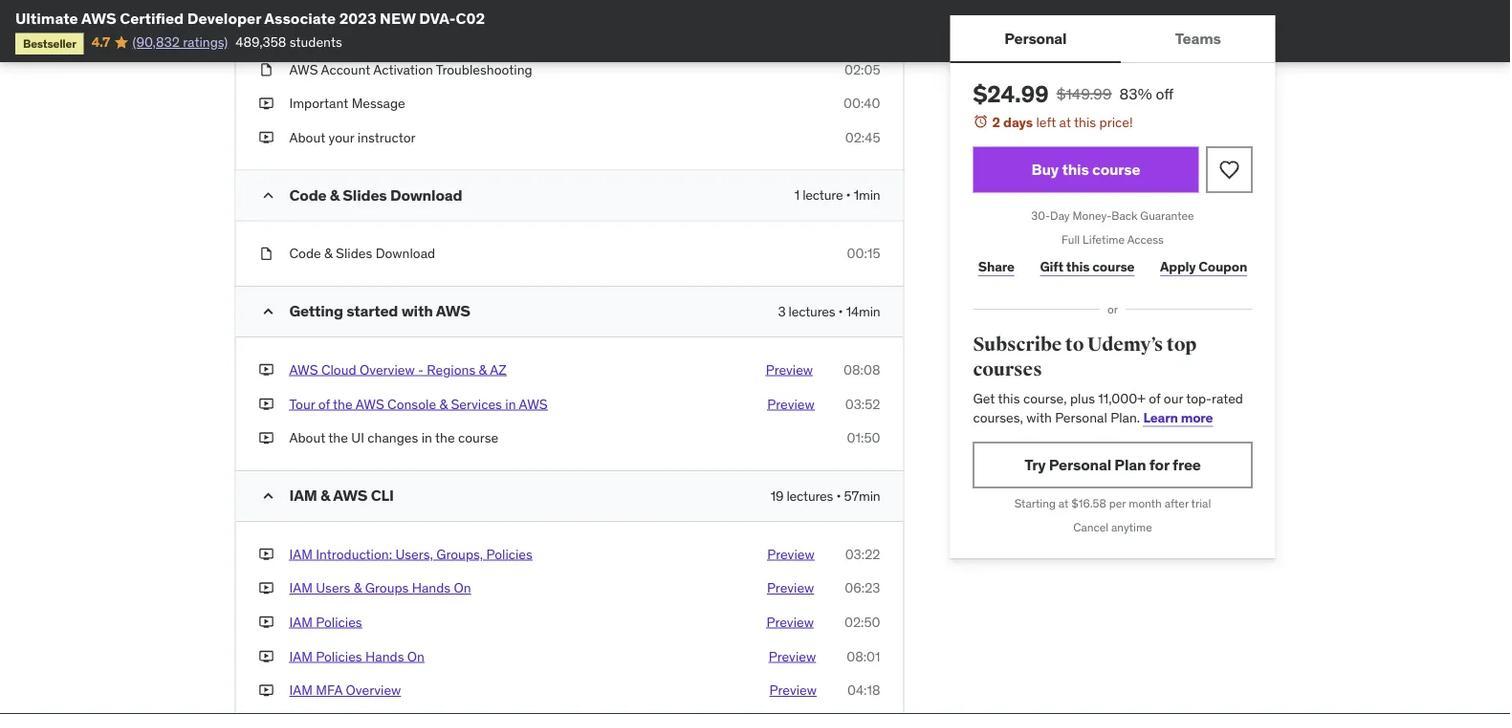 Task type: vqa. For each thing, say whether or not it's contained in the screenshot.
Expand all sections
no



Task type: describe. For each thing, give the bounding box(es) containing it.
iam mfa overview
[[289, 682, 401, 699]]

tab list containing personal
[[951, 15, 1276, 63]]

with inside get this course, plus 11,000+ of our top-rated courses, with personal plan.
[[1027, 409, 1052, 426]]

0 horizontal spatial account
[[321, 61, 371, 78]]

& right users
[[354, 580, 362, 597]]

11,000+
[[1099, 390, 1146, 407]]

your for instructor
[[329, 129, 354, 146]]

preview for 08:01
[[769, 648, 816, 665]]

days
[[1004, 113, 1033, 131]]

iam policies hands on
[[289, 648, 425, 665]]

teams
[[1176, 28, 1222, 48]]

important message
[[289, 95, 405, 112]]

plan.
[[1111, 409, 1141, 426]]

small image
[[259, 487, 278, 506]]

personal inside try personal plan for free link
[[1049, 455, 1112, 475]]

for
[[1150, 455, 1170, 475]]

0 horizontal spatial with
[[402, 302, 433, 321]]

83%
[[1120, 84, 1153, 103]]

courses,
[[974, 409, 1024, 426]]

ultimate
[[15, 8, 78, 28]]

xsmall image for aws cloud overview - regions & az
[[259, 361, 274, 380]]

04:18
[[848, 682, 881, 699]]

groups
[[365, 580, 409, 597]]

apply
[[1161, 258, 1196, 275]]

preview for 02:50
[[767, 614, 814, 631]]

30-day money-back guarantee full lifetime access
[[1032, 209, 1195, 247]]

buy
[[1032, 160, 1059, 179]]

2 days left at this price!
[[993, 113, 1133, 131]]

important
[[289, 95, 349, 112]]

small image for code
[[259, 186, 278, 205]]

14min
[[846, 303, 881, 320]]

4 xsmall image from the top
[[259, 395, 274, 414]]

00:40
[[844, 95, 881, 112]]

download for 00:15
[[376, 245, 435, 262]]

2
[[993, 113, 1001, 131]]

6 xsmall image from the top
[[259, 545, 274, 564]]

per
[[1110, 497, 1126, 511]]

iam users & groups hands on button
[[289, 579, 471, 598]]

tour of the aws console & services in aws button
[[289, 395, 548, 414]]

troubleshooting
[[436, 61, 533, 78]]

this for buy
[[1062, 160, 1089, 179]]

1 horizontal spatial on
[[454, 580, 471, 597]]

lifetime
[[1083, 232, 1125, 247]]

plus
[[1071, 390, 1096, 407]]

trial
[[1192, 497, 1212, 511]]

iam policies button
[[289, 613, 362, 632]]

iam introduction: users, groups, policies
[[289, 546, 533, 563]]

preview for 08:08
[[766, 361, 813, 379]]

the inside button
[[333, 395, 353, 413]]

subscribe
[[974, 333, 1062, 357]]

starting at $16.58 per month after trial cancel anytime
[[1015, 497, 1212, 535]]

introduction:
[[316, 546, 392, 563]]

course for gift this course
[[1093, 258, 1135, 275]]

0 horizontal spatial in
[[422, 429, 432, 447]]

this for get
[[998, 390, 1020, 407]]

personal inside get this course, plus 11,000+ of our top-rated courses, with personal plan.
[[1056, 409, 1108, 426]]

try personal plan for free link
[[974, 442, 1253, 488]]

preview for 06:23
[[767, 580, 814, 597]]

policies for iam policies hands on
[[316, 648, 362, 665]]

aws down the students
[[289, 61, 318, 78]]

price!
[[1100, 113, 1133, 131]]

off
[[1156, 84, 1174, 103]]

1
[[795, 187, 800, 204]]

2 vertical spatial course
[[458, 429, 499, 447]]

aws right services
[[519, 395, 548, 413]]

groups,
[[436, 546, 483, 563]]

• for getting started with aws
[[839, 303, 843, 320]]

aws account activation troubleshooting
[[289, 61, 533, 78]]

1 horizontal spatial hands
[[412, 580, 451, 597]]

getting started with aws
[[289, 302, 471, 321]]

instructor
[[358, 129, 416, 146]]

$149.99
[[1057, 84, 1112, 103]]

top
[[1167, 333, 1197, 357]]

activation
[[373, 61, 433, 78]]

overview for mfa
[[346, 682, 401, 699]]

xsmall image for iam policies
[[259, 613, 274, 632]]

about for about the ui changes in the course
[[289, 429, 326, 447]]

or
[[1108, 302, 1119, 317]]

• for code & slides download
[[846, 187, 851, 204]]

gift this course
[[1040, 258, 1135, 275]]

about for about your instructor
[[289, 129, 326, 146]]

slides for 00:15
[[336, 245, 372, 262]]

& right the console
[[440, 395, 448, 413]]

cancel
[[1074, 520, 1109, 535]]

get this course, plus 11,000+ of our top-rated courses, with personal plan.
[[974, 390, 1244, 426]]

2023
[[339, 8, 377, 28]]

in inside button
[[505, 395, 516, 413]]

about the ui changes in the course
[[289, 429, 499, 447]]

slides for 1 lecture
[[343, 185, 387, 205]]

cli
[[371, 486, 394, 506]]

more
[[1181, 409, 1214, 426]]

the left ui
[[329, 429, 348, 447]]

course,
[[1024, 390, 1067, 407]]

(90,832
[[132, 33, 180, 51]]

2 xsmall image from the top
[[259, 94, 274, 113]]

• for iam & aws cli
[[837, 487, 841, 505]]

06:23
[[845, 580, 881, 597]]

preview for 03:22
[[768, 546, 815, 563]]

apply coupon button
[[1156, 248, 1253, 286]]

learn more link
[[1144, 409, 1214, 426]]

57min
[[844, 487, 881, 505]]

cloud
[[321, 361, 356, 379]]

ui
[[351, 429, 365, 447]]

aws up the 4.7
[[81, 8, 116, 28]]

our
[[1164, 390, 1184, 407]]

associate
[[264, 8, 336, 28]]

developer
[[187, 8, 261, 28]]

& left cli
[[321, 486, 330, 506]]

course for buy this course
[[1093, 160, 1141, 179]]

7 xsmall image from the top
[[259, 648, 274, 666]]

back
[[1112, 209, 1138, 223]]

3 xsmall image from the top
[[259, 245, 274, 263]]

download for 1 lecture
[[390, 185, 462, 205]]

aws up regions
[[436, 302, 471, 321]]

1min
[[854, 187, 881, 204]]

to
[[1066, 333, 1084, 357]]

aws cloud overview - regions & az button
[[289, 361, 507, 380]]

preview for 04:18
[[770, 682, 817, 699]]

489,358
[[236, 33, 286, 51]]

users
[[316, 580, 351, 597]]

your for aws
[[333, 27, 359, 44]]

0 vertical spatial at
[[1060, 113, 1072, 131]]

the down tour of the aws console & services in aws button
[[435, 429, 455, 447]]

3
[[778, 303, 786, 320]]

personal inside personal "button"
[[1005, 28, 1067, 48]]

iam introduction: users, groups, policies button
[[289, 545, 533, 564]]

money-
[[1073, 209, 1112, 223]]

message
[[352, 95, 405, 112]]

xsmall image for create your aws account
[[259, 26, 274, 45]]



Task type: locate. For each thing, give the bounding box(es) containing it.
1 vertical spatial account
[[321, 61, 371, 78]]

30-
[[1032, 209, 1051, 223]]

1 vertical spatial code
[[289, 245, 321, 262]]

of inside get this course, plus 11,000+ of our top-rated courses, with personal plan.
[[1149, 390, 1161, 407]]

your right create
[[333, 27, 359, 44]]

aws cloud overview - regions & az
[[289, 361, 507, 379]]

0 vertical spatial policies
[[487, 546, 533, 563]]

new
[[380, 8, 416, 28]]

1 vertical spatial small image
[[259, 303, 278, 322]]

started
[[347, 302, 398, 321]]

2 vertical spatial personal
[[1049, 455, 1112, 475]]

1 vertical spatial slides
[[336, 245, 372, 262]]

3 lectures • 14min
[[778, 303, 881, 320]]

iam down iam policies button
[[289, 648, 313, 665]]

month
[[1129, 497, 1162, 511]]

5 xsmall image from the top
[[259, 613, 274, 632]]

teams button
[[1121, 15, 1276, 61]]

2 xsmall image from the top
[[259, 128, 274, 147]]

1 vertical spatial code & slides download
[[289, 245, 435, 262]]

0 vertical spatial download
[[390, 185, 462, 205]]

course down lifetime
[[1093, 258, 1135, 275]]

about your instructor
[[289, 129, 416, 146]]

hands down users,
[[412, 580, 451, 597]]

0 vertical spatial about
[[289, 129, 326, 146]]

this up courses,
[[998, 390, 1020, 407]]

your inside button
[[333, 27, 359, 44]]

0 horizontal spatial of
[[318, 395, 330, 413]]

iam for iam policies hands on
[[289, 648, 313, 665]]

coupon
[[1199, 258, 1248, 275]]

5 xsmall image from the top
[[259, 429, 274, 448]]

0 horizontal spatial on
[[407, 648, 425, 665]]

1 vertical spatial in
[[422, 429, 432, 447]]

1 vertical spatial lectures
[[787, 487, 834, 505]]

rated
[[1212, 390, 1244, 407]]

this right gift
[[1067, 258, 1090, 275]]

courses
[[974, 358, 1043, 381]]

on down "groups,"
[[454, 580, 471, 597]]

2 code & slides download from the top
[[289, 245, 435, 262]]

full
[[1062, 232, 1080, 247]]

try
[[1025, 455, 1046, 475]]

gift
[[1040, 258, 1064, 275]]

code & slides download for 1 lecture
[[289, 185, 462, 205]]

1 vertical spatial personal
[[1056, 409, 1108, 426]]

on down groups
[[407, 648, 425, 665]]

preview down 19
[[768, 546, 815, 563]]

4.7
[[92, 33, 110, 51]]

iam inside iam users & groups hands on button
[[289, 580, 313, 597]]

iam inside iam mfa overview button
[[289, 682, 313, 699]]

0 vertical spatial code & slides download
[[289, 185, 462, 205]]

udemy's
[[1088, 333, 1164, 357]]

• left 57min
[[837, 487, 841, 505]]

xsmall image left create
[[259, 26, 274, 45]]

4 xsmall image from the top
[[259, 579, 274, 598]]

4 iam from the top
[[289, 614, 313, 631]]

iam left the mfa
[[289, 682, 313, 699]]

slides up started on the top left
[[336, 245, 372, 262]]

1 vertical spatial course
[[1093, 258, 1135, 275]]

personal up the $24.99
[[1005, 28, 1067, 48]]

0 vertical spatial overview
[[360, 361, 415, 379]]

1 horizontal spatial of
[[1149, 390, 1161, 407]]

03:22
[[845, 546, 881, 563]]

policies right "groups,"
[[487, 546, 533, 563]]

about
[[289, 129, 326, 146], [289, 429, 326, 447]]

2 vertical spatial policies
[[316, 648, 362, 665]]

alarm image
[[974, 114, 989, 129]]

0 vertical spatial small image
[[259, 186, 278, 205]]

2 code from the top
[[289, 245, 321, 262]]

iam for iam introduction: users, groups, policies
[[289, 546, 313, 563]]

aws up tour
[[289, 361, 318, 379]]

lectures
[[789, 303, 836, 320], [787, 487, 834, 505]]

course
[[1093, 160, 1141, 179], [1093, 258, 1135, 275], [458, 429, 499, 447]]

policies up iam mfa overview
[[316, 648, 362, 665]]

personal button
[[951, 15, 1121, 61]]

your
[[333, 27, 359, 44], [329, 129, 354, 146]]

with down course,
[[1027, 409, 1052, 426]]

19 lectures • 57min
[[771, 487, 881, 505]]

0 vertical spatial with
[[402, 302, 433, 321]]

xsmall image left cloud
[[259, 361, 274, 380]]

& down "about your instructor"
[[330, 185, 340, 205]]

account up important message at top left
[[321, 61, 371, 78]]

hands up iam mfa overview
[[366, 648, 404, 665]]

0 vertical spatial in
[[505, 395, 516, 413]]

0 vertical spatial on
[[454, 580, 471, 597]]

iam inside iam policies hands on button
[[289, 648, 313, 665]]

download up getting started with aws
[[376, 245, 435, 262]]

guarantee
[[1141, 209, 1195, 223]]

1 vertical spatial at
[[1059, 497, 1069, 511]]

iam for iam policies
[[289, 614, 313, 631]]

0 vertical spatial course
[[1093, 160, 1141, 179]]

with
[[402, 302, 433, 321], [1027, 409, 1052, 426]]

preview left 03:52
[[768, 395, 815, 413]]

code up getting
[[289, 245, 321, 262]]

08:08
[[844, 361, 881, 379]]

1 xsmall image from the top
[[259, 60, 274, 79]]

in right changes
[[422, 429, 432, 447]]

xsmall image
[[259, 26, 274, 45], [259, 128, 274, 147], [259, 361, 274, 380], [259, 579, 274, 598], [259, 613, 274, 632]]

bestseller
[[23, 36, 76, 51]]

08:01
[[847, 648, 881, 665]]

aws left cli
[[333, 486, 368, 506]]

account up aws account activation troubleshooting
[[393, 27, 443, 44]]

plan
[[1115, 455, 1147, 475]]

this for gift
[[1067, 258, 1090, 275]]

about down tour
[[289, 429, 326, 447]]

in right services
[[505, 395, 516, 413]]

preview left 08:01
[[769, 648, 816, 665]]

left
[[1037, 113, 1057, 131]]

at right left
[[1060, 113, 1072, 131]]

xsmall image left iam policies button
[[259, 613, 274, 632]]

lectures right 3
[[789, 303, 836, 320]]

download down instructor
[[390, 185, 462, 205]]

at inside "starting at $16.58 per month after trial cancel anytime"
[[1059, 497, 1069, 511]]

of inside button
[[318, 395, 330, 413]]

your down important message at top left
[[329, 129, 354, 146]]

overview down iam policies hands on button in the bottom of the page
[[346, 682, 401, 699]]

0 vertical spatial lectures
[[789, 303, 836, 320]]

code & slides download up started on the top left
[[289, 245, 435, 262]]

0 vertical spatial •
[[846, 187, 851, 204]]

with right started on the top left
[[402, 302, 433, 321]]

xsmall image
[[259, 60, 274, 79], [259, 94, 274, 113], [259, 245, 274, 263], [259, 395, 274, 414], [259, 429, 274, 448], [259, 545, 274, 564], [259, 648, 274, 666], [259, 682, 274, 700]]

the down cloud
[[333, 395, 353, 413]]

$24.99
[[974, 79, 1049, 108]]

0 vertical spatial your
[[333, 27, 359, 44]]

1 code & slides download from the top
[[289, 185, 462, 205]]

slides down "about your instructor"
[[343, 185, 387, 205]]

policies for iam policies
[[316, 614, 362, 631]]

certified
[[120, 8, 184, 28]]

in
[[505, 395, 516, 413], [422, 429, 432, 447]]

xsmall image for iam users & groups hands on
[[259, 579, 274, 598]]

iam
[[289, 486, 317, 506], [289, 546, 313, 563], [289, 580, 313, 597], [289, 614, 313, 631], [289, 648, 313, 665], [289, 682, 313, 699]]

1 iam from the top
[[289, 486, 317, 506]]

1 about from the top
[[289, 129, 326, 146]]

1 small image from the top
[[259, 186, 278, 205]]

code down "about your instructor"
[[289, 185, 327, 205]]

1 vertical spatial your
[[329, 129, 354, 146]]

personal down plus
[[1056, 409, 1108, 426]]

2 small image from the top
[[259, 303, 278, 322]]

this inside button
[[1062, 160, 1089, 179]]

iam left 'introduction:'
[[289, 546, 313, 563]]

0 vertical spatial account
[[393, 27, 443, 44]]

iam for iam & aws cli
[[289, 486, 317, 506]]

about down important
[[289, 129, 326, 146]]

preview down 3
[[766, 361, 813, 379]]

get
[[974, 390, 995, 407]]

starting
[[1015, 497, 1056, 511]]

xsmall image left "about your instructor"
[[259, 128, 274, 147]]

account inside button
[[393, 27, 443, 44]]

1 horizontal spatial account
[[393, 27, 443, 44]]

(90,832 ratings)
[[132, 33, 228, 51]]

1 xsmall image from the top
[[259, 26, 274, 45]]

access
[[1128, 232, 1164, 247]]

buy this course
[[1032, 160, 1141, 179]]

account
[[393, 27, 443, 44], [321, 61, 371, 78]]

on
[[454, 580, 471, 597], [407, 648, 425, 665]]

this inside get this course, plus 11,000+ of our top-rated courses, with personal plan.
[[998, 390, 1020, 407]]

1 code from the top
[[289, 185, 327, 205]]

free
[[1173, 455, 1202, 475]]

lectures for aws
[[789, 303, 836, 320]]

2 vertical spatial •
[[837, 487, 841, 505]]

console
[[388, 395, 436, 413]]

xsmall image left users
[[259, 579, 274, 598]]

iam for iam users & groups hands on
[[289, 580, 313, 597]]

az
[[490, 361, 507, 379]]

anytime
[[1112, 520, 1153, 535]]

of right tour
[[318, 395, 330, 413]]

aws up ui
[[356, 395, 384, 413]]

1 vertical spatial on
[[407, 648, 425, 665]]

c02
[[456, 8, 485, 28]]

iam inside iam policies button
[[289, 614, 313, 631]]

policies down users
[[316, 614, 362, 631]]

course inside button
[[1093, 160, 1141, 179]]

tour of the aws console & services in aws
[[289, 395, 548, 413]]

iam up iam policies hands on
[[289, 614, 313, 631]]

2 iam from the top
[[289, 546, 313, 563]]

tour
[[289, 395, 315, 413]]

& up getting
[[324, 245, 333, 262]]

6 iam from the top
[[289, 682, 313, 699]]

create
[[289, 27, 330, 44]]

policies inside button
[[487, 546, 533, 563]]

0 vertical spatial code
[[289, 185, 327, 205]]

• left 1min
[[846, 187, 851, 204]]

tab list
[[951, 15, 1276, 63]]

wishlist image
[[1218, 158, 1241, 181]]

3 xsmall image from the top
[[259, 361, 274, 380]]

code for 1 lecture
[[289, 185, 327, 205]]

top-
[[1187, 390, 1212, 407]]

students
[[290, 33, 342, 51]]

iam left users
[[289, 580, 313, 597]]

learn
[[1144, 409, 1179, 426]]

1 vertical spatial policies
[[316, 614, 362, 631]]

small image
[[259, 186, 278, 205], [259, 303, 278, 322]]

create your aws account button
[[289, 26, 443, 45]]

buy this course button
[[974, 147, 1199, 193]]

preview left 02:50
[[767, 614, 814, 631]]

489,358 students
[[236, 33, 342, 51]]

course down services
[[458, 429, 499, 447]]

• left the 14min in the top of the page
[[839, 303, 843, 320]]

overview for cloud
[[360, 361, 415, 379]]

5 iam from the top
[[289, 648, 313, 665]]

1 vertical spatial •
[[839, 303, 843, 320]]

this down $149.99
[[1075, 113, 1097, 131]]

1 vertical spatial with
[[1027, 409, 1052, 426]]

lectures for cli
[[787, 487, 834, 505]]

iam policies
[[289, 614, 362, 631]]

the
[[333, 395, 353, 413], [329, 429, 348, 447], [435, 429, 455, 447]]

3 iam from the top
[[289, 580, 313, 597]]

1 vertical spatial download
[[376, 245, 435, 262]]

lectures right 19
[[787, 487, 834, 505]]

1 lecture • 1min
[[795, 187, 881, 204]]

preview for 03:52
[[768, 395, 815, 413]]

iam for iam mfa overview
[[289, 682, 313, 699]]

getting
[[289, 302, 343, 321]]

at left the $16.58 at the right
[[1059, 497, 1069, 511]]

1 vertical spatial overview
[[346, 682, 401, 699]]

2 about from the top
[[289, 429, 326, 447]]

8 xsmall image from the top
[[259, 682, 274, 700]]

preview left '04:18'
[[770, 682, 817, 699]]

1 vertical spatial about
[[289, 429, 326, 447]]

& left az
[[479, 361, 487, 379]]

0 vertical spatial slides
[[343, 185, 387, 205]]

regions
[[427, 361, 476, 379]]

personal
[[1005, 28, 1067, 48], [1056, 409, 1108, 426], [1049, 455, 1112, 475]]

course up back
[[1093, 160, 1141, 179]]

learn more
[[1144, 409, 1214, 426]]

aws up activation
[[361, 27, 390, 44]]

overview left -
[[360, 361, 415, 379]]

code & slides download for 00:15
[[289, 245, 435, 262]]

1 horizontal spatial in
[[505, 395, 516, 413]]

0 vertical spatial hands
[[412, 580, 451, 597]]

users,
[[396, 546, 433, 563]]

1 horizontal spatial with
[[1027, 409, 1052, 426]]

ultimate aws certified developer associate 2023 new dva-c02
[[15, 8, 485, 28]]

01:50
[[847, 429, 881, 447]]

1 vertical spatial hands
[[366, 648, 404, 665]]

0 horizontal spatial hands
[[366, 648, 404, 665]]

0 vertical spatial personal
[[1005, 28, 1067, 48]]

at
[[1060, 113, 1072, 131], [1059, 497, 1069, 511]]

03:52
[[846, 395, 881, 413]]

small image for getting
[[259, 303, 278, 322]]

02:45
[[846, 129, 881, 146]]

iam inside iam introduction: users, groups, policies button
[[289, 546, 313, 563]]

this right buy
[[1062, 160, 1089, 179]]

iam mfa overview button
[[289, 682, 401, 700]]

code for 00:15
[[289, 245, 321, 262]]

code & slides download down instructor
[[289, 185, 462, 205]]

of left our
[[1149, 390, 1161, 407]]

iam right small image
[[289, 486, 317, 506]]

preview left "06:23"
[[767, 580, 814, 597]]

personal up the $16.58 at the right
[[1049, 455, 1112, 475]]



